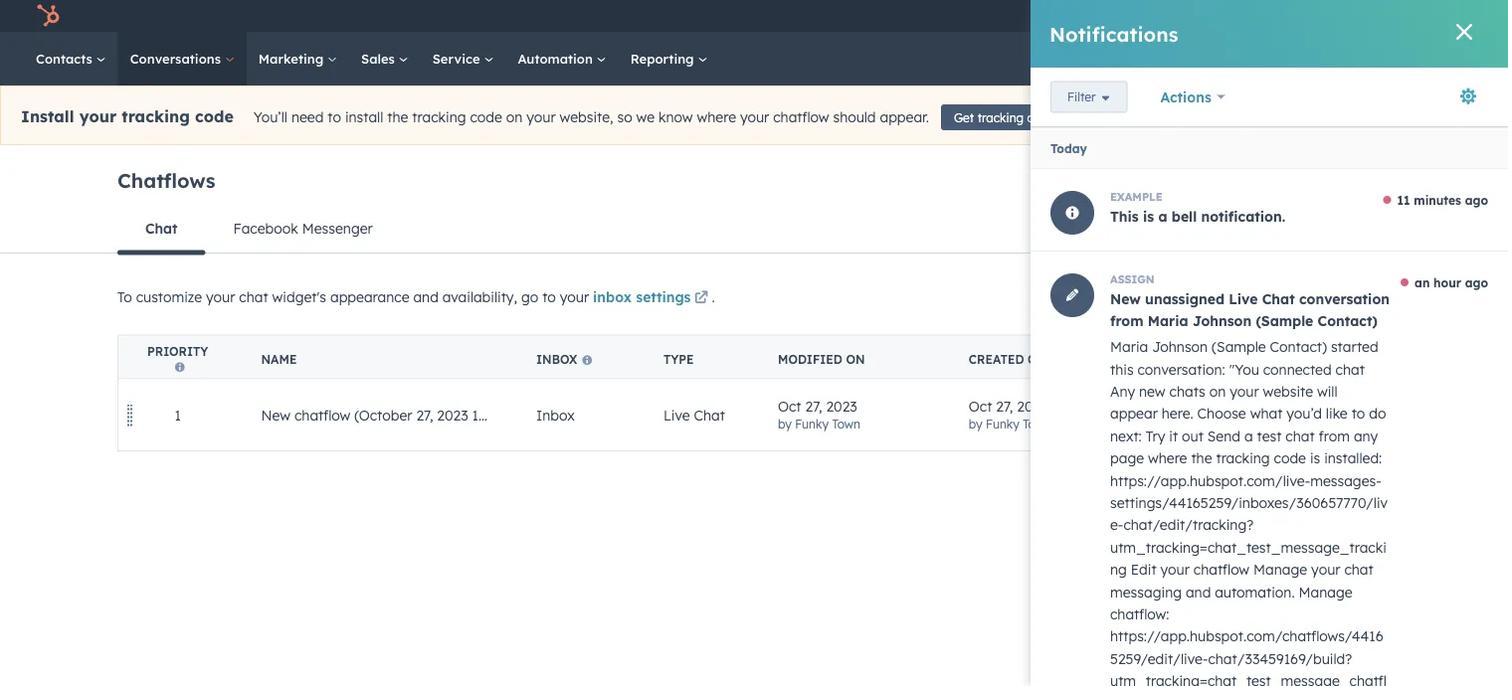 Task type: vqa. For each thing, say whether or not it's contained in the screenshot.
rightmost Code
yes



Task type: describe. For each thing, give the bounding box(es) containing it.
2 horizontal spatial 2023
[[1017, 397, 1048, 415]]

2 horizontal spatial 27,
[[996, 397, 1013, 415]]

1 link opens in a new window image from the top
[[694, 287, 708, 311]]

1 horizontal spatial code
[[470, 109, 502, 126]]

1 oct from the left
[[778, 397, 801, 415]]

1 horizontal spatial chat
[[694, 406, 725, 424]]

inbox
[[593, 289, 632, 306]]

install
[[345, 109, 383, 126]]

your left inbox on the left top of page
[[560, 289, 589, 306]]

service
[[432, 50, 484, 67]]

to customize your chat widget's appearance and availability, go to your
[[117, 289, 593, 306]]

get tracking code link
[[941, 104, 1086, 130]]

service link
[[421, 32, 506, 86]]

1 horizontal spatial 2023
[[826, 397, 857, 415]]

upgrade image
[[1099, 9, 1117, 27]]

appear.
[[880, 109, 929, 126]]

get
[[954, 110, 974, 125]]

your right install
[[79, 107, 117, 126]]

you'll need to install the tracking code on your website, so we know where your chatflow should appear.
[[254, 109, 929, 126]]

search button
[[1457, 42, 1490, 76]]

0 horizontal spatial to
[[328, 109, 341, 126]]

the
[[387, 109, 408, 126]]

0 horizontal spatial code
[[195, 107, 234, 126]]

survey
[[1184, 352, 1232, 367]]

1 - from the left
[[1169, 406, 1174, 424]]

availability,
[[443, 289, 517, 306]]

go
[[521, 289, 539, 306]]

search image
[[1467, 52, 1480, 66]]

notifications button
[[1347, 0, 1381, 32]]

conversations
[[130, 50, 225, 67]]

chat inside "button"
[[145, 220, 178, 237]]

1 by from the left
[[778, 416, 792, 431]]

reporting
[[631, 50, 698, 67]]

feedback
[[1116, 352, 1180, 367]]

widget's
[[272, 289, 326, 306]]

modified
[[778, 352, 843, 367]]

facebook
[[233, 220, 298, 237]]

funky
[[1419, 7, 1453, 24]]

1 inbox from the top
[[536, 352, 577, 367]]

calling icon button
[[1197, 3, 1231, 29]]

navigation containing chat
[[117, 205, 1391, 255]]

live
[[664, 406, 690, 424]]

install
[[21, 107, 74, 126]]

your left chat in the top of the page
[[206, 289, 235, 306]]

priority
[[147, 344, 208, 359]]

2 horizontal spatial code
[[1027, 110, 1055, 125]]

live chat
[[664, 406, 725, 424]]

your right where
[[740, 109, 769, 126]]

sales
[[361, 50, 399, 67]]

contacts
[[36, 50, 96, 67]]

automation link
[[506, 32, 619, 86]]

menu containing funky
[[1085, 0, 1484, 32]]

inbox settings link
[[593, 287, 712, 311]]

settings
[[636, 289, 691, 306]]

hubspot link
[[24, 4, 75, 28]]

new
[[261, 406, 291, 424]]

appearance
[[330, 289, 409, 306]]

settings image
[[1322, 8, 1340, 26]]

10:58
[[472, 406, 506, 424]]

modified on
[[778, 352, 865, 367]]

marketplaces button
[[1235, 0, 1276, 32]]



Task type: locate. For each thing, give the bounding box(es) containing it.
on for modified on
[[846, 352, 865, 367]]

(october
[[354, 406, 412, 424]]

on
[[506, 109, 523, 126]]

tracking down conversations
[[122, 107, 190, 126]]

0 horizontal spatial on
[[846, 352, 865, 367]]

funky
[[795, 416, 829, 431], [986, 416, 1020, 431]]

on for created on
[[1028, 352, 1047, 367]]

to
[[117, 289, 132, 306]]

2023 down created on
[[1017, 397, 1048, 415]]

calling icon image
[[1205, 8, 1223, 26]]

1 horizontal spatial on
[[1028, 352, 1047, 367]]

menu
[[1085, 0, 1484, 32]]

on right created
[[1028, 352, 1047, 367]]

0 horizontal spatial oct 27, 2023 by funky town
[[778, 397, 861, 431]]

2 oct from the left
[[969, 397, 992, 415]]

2 funky from the left
[[986, 416, 1020, 431]]

1 horizontal spatial chatflow
[[773, 109, 829, 126]]

type
[[664, 352, 694, 367]]

chat right live
[[694, 406, 725, 424]]

inbox
[[536, 352, 577, 367], [536, 406, 575, 424]]

1 horizontal spatial funky
[[986, 416, 1020, 431]]

marketing link
[[247, 32, 349, 86]]

oct 27, 2023 by funky town down modified on
[[778, 397, 861, 431]]

code right the get
[[1027, 110, 1055, 125]]

tracking right the the
[[412, 109, 466, 126]]

1 vertical spatial chatflow
[[294, 406, 350, 424]]

hubspot image
[[36, 4, 60, 28]]

to right go
[[542, 289, 556, 306]]

2 - from the left
[[1174, 406, 1180, 424]]

2 town from the left
[[1023, 416, 1051, 431]]

27, right the (october
[[416, 406, 433, 424]]

need
[[291, 109, 324, 126]]

where
[[697, 109, 736, 126]]

on right modified
[[846, 352, 865, 367]]

marketing
[[258, 50, 327, 67]]

new chatflow (october 27, 2023 10:58 am) inbox
[[261, 406, 575, 424]]

notifications image
[[1355, 9, 1373, 27]]

inbox right "10:58" on the left bottom of page
[[536, 406, 575, 424]]

2023 down modified on
[[826, 397, 857, 415]]

0 vertical spatial inbox
[[536, 352, 577, 367]]

0 horizontal spatial 27,
[[416, 406, 433, 424]]

you'll
[[254, 109, 288, 126]]

should
[[833, 109, 876, 126]]

messenger
[[302, 220, 373, 237]]

upgrade
[[1121, 9, 1177, 26]]

created
[[969, 352, 1024, 367]]

funky town image
[[1397, 7, 1415, 25]]

oct 27, 2023 by funky town
[[778, 397, 861, 431], [969, 397, 1051, 431]]

2 inbox from the top
[[536, 406, 575, 424]]

reporting link
[[619, 32, 720, 86]]

am)
[[510, 406, 536, 424]]

0 vertical spatial to
[[328, 109, 341, 126]]

0 horizontal spatial chatflow
[[294, 406, 350, 424]]

inbox up am)
[[536, 352, 577, 367]]

0 horizontal spatial by
[[778, 416, 792, 431]]

so
[[617, 109, 632, 126]]

0 horizontal spatial tracking
[[122, 107, 190, 126]]

Search HubSpot search field
[[1229, 42, 1473, 76]]

1 on from the left
[[846, 352, 865, 367]]

1 funky from the left
[[795, 416, 829, 431]]

facebook messenger
[[233, 220, 373, 237]]

we
[[636, 109, 655, 126]]

0 vertical spatial chatflow
[[773, 109, 829, 126]]

menu item
[[1191, 0, 1195, 32]]

1 horizontal spatial by
[[969, 416, 983, 431]]

help button
[[1280, 0, 1314, 32]]

name
[[261, 352, 297, 367]]

marketplaces image
[[1247, 9, 1264, 27]]

1 oct 27, 2023 by funky town from the left
[[778, 397, 861, 431]]

2 by from the left
[[969, 416, 983, 431]]

your
[[79, 107, 117, 126], [527, 109, 556, 126], [740, 109, 769, 126], [206, 289, 235, 306], [560, 289, 589, 306]]

chatflows banner
[[117, 159, 1391, 205]]

code
[[195, 107, 234, 126], [470, 109, 502, 126], [1027, 110, 1055, 125]]

oct
[[778, 397, 801, 415], [969, 397, 992, 415]]

chatflows
[[117, 168, 215, 193]]

get tracking code
[[954, 110, 1055, 125]]

2 link opens in a new window image from the top
[[694, 292, 708, 306]]

1 vertical spatial to
[[542, 289, 556, 306]]

your right on
[[527, 109, 556, 126]]

1 horizontal spatial oct
[[969, 397, 992, 415]]

1 horizontal spatial to
[[542, 289, 556, 306]]

conversations link
[[118, 32, 247, 86]]

1 vertical spatial inbox
[[536, 406, 575, 424]]

to right need on the top left of the page
[[328, 109, 341, 126]]

town
[[832, 416, 861, 431], [1023, 416, 1051, 431]]

by down modified
[[778, 416, 792, 431]]

install your tracking code
[[21, 107, 234, 126]]

website,
[[560, 109, 613, 126]]

help image
[[1288, 9, 1306, 27]]

settings link
[[1318, 5, 1343, 26]]

oct down modified
[[778, 397, 801, 415]]

oct 27, 2023 by funky town down created on
[[969, 397, 1051, 431]]

0 horizontal spatial oct
[[778, 397, 801, 415]]

chatflow
[[773, 109, 829, 126], [294, 406, 350, 424]]

customize
[[136, 289, 202, 306]]

feedback survey
[[1116, 352, 1232, 367]]

0 horizontal spatial 2023
[[437, 406, 468, 424]]

2 horizontal spatial tracking
[[978, 110, 1024, 125]]

automation
[[518, 50, 597, 67]]

inbox settings
[[593, 289, 691, 306]]

chat
[[239, 289, 268, 306]]

funky down modified
[[795, 416, 829, 431]]

1 horizontal spatial town
[[1023, 416, 1051, 431]]

1 horizontal spatial tracking
[[412, 109, 466, 126]]

town down modified on
[[832, 416, 861, 431]]

by
[[778, 416, 792, 431], [969, 416, 983, 431]]

0 horizontal spatial funky
[[795, 416, 829, 431]]

by down created
[[969, 416, 983, 431]]

chat button
[[117, 205, 205, 255]]

27,
[[805, 397, 822, 415], [996, 397, 1013, 415], [416, 406, 433, 424]]

funky button
[[1385, 0, 1482, 32]]

-
[[1169, 406, 1174, 424], [1174, 406, 1180, 424]]

27, down created on
[[996, 397, 1013, 415]]

know
[[659, 109, 693, 126]]

town down created on
[[1023, 416, 1051, 431]]

sales link
[[349, 32, 421, 86]]

chatflow right new
[[294, 406, 350, 424]]

.
[[712, 289, 715, 306]]

1 horizontal spatial oct 27, 2023 by funky town
[[969, 397, 1051, 431]]

1 horizontal spatial 27,
[[805, 397, 822, 415]]

--
[[1169, 406, 1180, 424]]

tracking
[[122, 107, 190, 126], [412, 109, 466, 126], [978, 110, 1024, 125]]

oct down created
[[969, 397, 992, 415]]

chat
[[145, 220, 178, 237], [694, 406, 725, 424]]

2023
[[826, 397, 857, 415], [1017, 397, 1048, 415], [437, 406, 468, 424]]

chat down chatflows
[[145, 220, 178, 237]]

1
[[175, 406, 181, 424]]

0 horizontal spatial chat
[[145, 220, 178, 237]]

code left you'll
[[195, 107, 234, 126]]

status
[[1304, 352, 1349, 367]]

tracking right the get
[[978, 110, 1024, 125]]

0 horizontal spatial town
[[832, 416, 861, 431]]

and
[[413, 289, 439, 306]]

navigation
[[117, 205, 1391, 255]]

link opens in a new window image inside inbox settings link
[[694, 292, 708, 306]]

code left on
[[470, 109, 502, 126]]

facebook messenger button
[[205, 205, 401, 253]]

2 oct 27, 2023 by funky town from the left
[[969, 397, 1051, 431]]

contacts link
[[24, 32, 118, 86]]

to
[[328, 109, 341, 126], [542, 289, 556, 306]]

1 town from the left
[[832, 416, 861, 431]]

funky down created on
[[986, 416, 1020, 431]]

1 vertical spatial chat
[[694, 406, 725, 424]]

0 vertical spatial chat
[[145, 220, 178, 237]]

on
[[846, 352, 865, 367], [1028, 352, 1047, 367]]

2023 left "10:58" on the left bottom of page
[[437, 406, 468, 424]]

link opens in a new window image
[[694, 287, 708, 311], [694, 292, 708, 306]]

2 on from the left
[[1028, 352, 1047, 367]]

chatflow left should at right
[[773, 109, 829, 126]]

created on
[[969, 352, 1047, 367]]

27, down modified
[[805, 397, 822, 415]]



